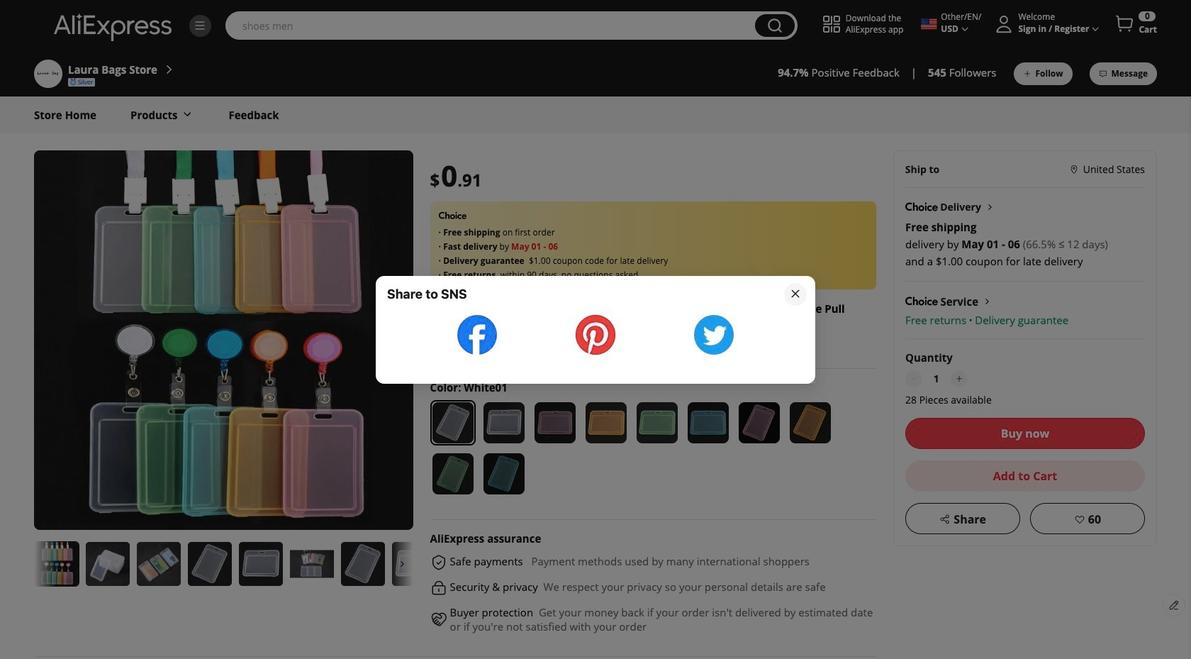 Task type: locate. For each thing, give the bounding box(es) containing it.
1sqid_b image
[[194, 19, 206, 32]]

None button
[[755, 14, 795, 37]]

None text field
[[926, 371, 949, 388]]

shoes men text field
[[236, 18, 748, 33]]



Task type: vqa. For each thing, say whether or not it's contained in the screenshot.
WARM
no



